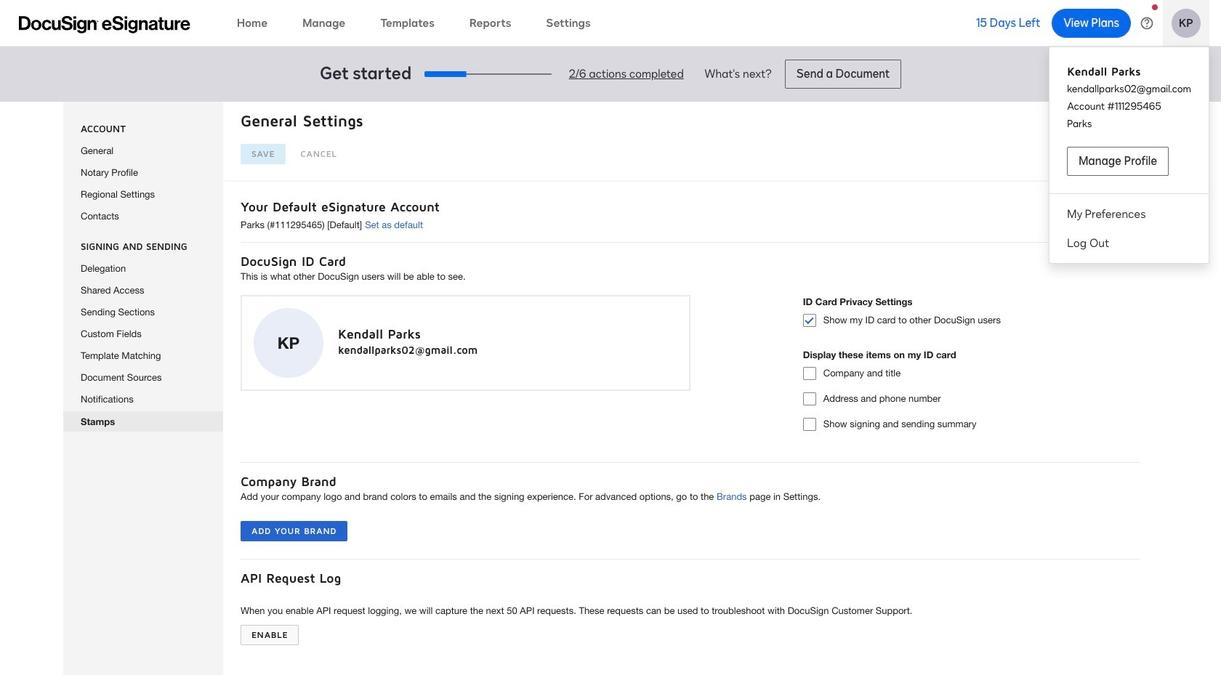 Task type: locate. For each thing, give the bounding box(es) containing it.
upload or change your profile image image
[[278, 331, 300, 355]]



Task type: describe. For each thing, give the bounding box(es) containing it.
account navigation element
[[1050, 52, 1209, 258]]

docusign esignature image
[[19, 16, 190, 33]]



Task type: vqa. For each thing, say whether or not it's contained in the screenshot.
ACCOUNT NAVIGATION element
yes



